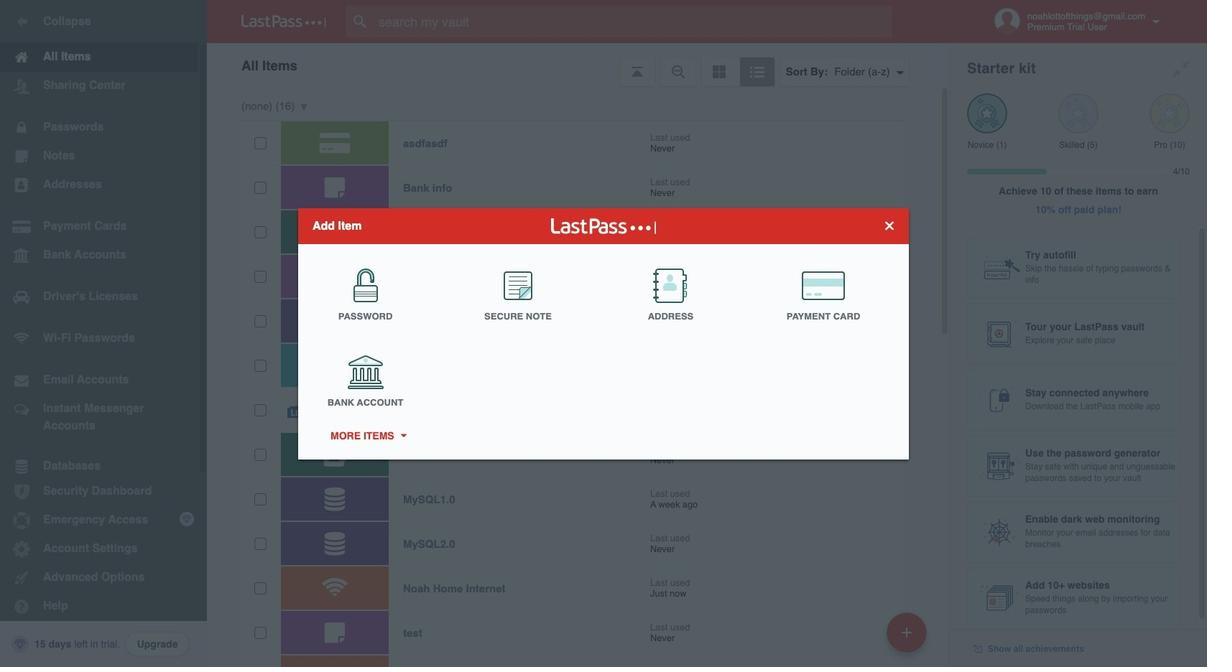 Task type: locate. For each thing, give the bounding box(es) containing it.
new item navigation
[[882, 609, 936, 668]]

dialog
[[298, 208, 909, 460]]

caret right image
[[398, 434, 408, 438]]

new item image
[[902, 628, 912, 638]]



Task type: describe. For each thing, give the bounding box(es) containing it.
Search search field
[[346, 6, 921, 37]]

lastpass image
[[241, 15, 326, 28]]

vault options navigation
[[207, 43, 950, 86]]

main navigation navigation
[[0, 0, 207, 668]]

search my vault text field
[[346, 6, 921, 37]]



Task type: vqa. For each thing, say whether or not it's contained in the screenshot.
dialog
yes



